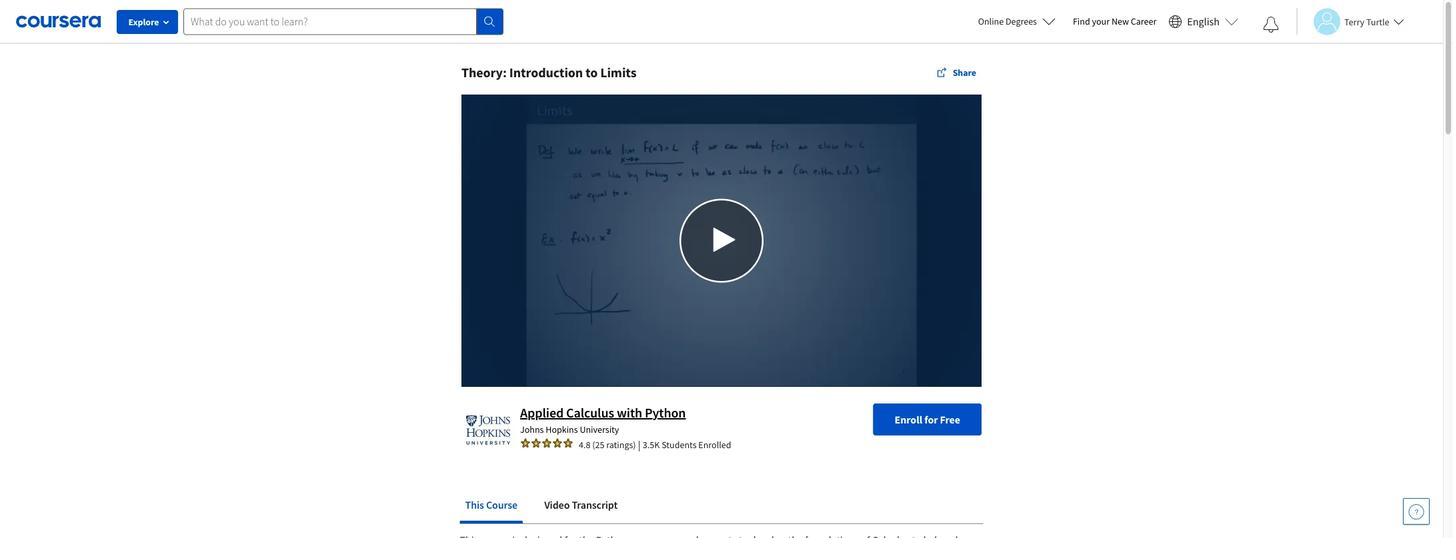 Task type: describe. For each thing, give the bounding box(es) containing it.
enrolled
[[698, 439, 731, 451]]

enroll for free button
[[873, 404, 982, 436]]

|
[[638, 439, 641, 452]]

introduction
[[509, 64, 583, 81]]

4 filled star image from the left
[[563, 438, 574, 449]]

limits
[[600, 64, 636, 81]]

english button
[[1163, 0, 1244, 43]]

share
[[953, 67, 976, 79]]

online degrees button
[[967, 7, 1066, 36]]

explore
[[128, 16, 159, 28]]

terry
[[1344, 16, 1364, 28]]

video placeholder image
[[461, 95, 982, 387]]

free
[[940, 413, 960, 427]]

terry turtle
[[1344, 16, 1389, 28]]

degrees
[[1006, 15, 1037, 27]]

find your new career link
[[1066, 13, 1163, 30]]

video transcript button
[[539, 489, 623, 521]]

show notifications image
[[1263, 17, 1279, 33]]

video
[[544, 499, 570, 512]]

1 filled star image from the left
[[520, 438, 531, 449]]

online
[[978, 15, 1004, 27]]

(25
[[592, 439, 604, 451]]

university
[[580, 424, 619, 436]]

python
[[645, 405, 686, 422]]

johns hopkins university image
[[461, 404, 515, 457]]

video transcript
[[544, 499, 618, 512]]

applied calculus with python johns hopkins university
[[520, 405, 686, 436]]

this course
[[465, 499, 518, 512]]

What do you want to learn? text field
[[183, 8, 477, 35]]

applied calculus with python link
[[520, 405, 686, 422]]

students
[[662, 439, 697, 451]]

enroll for free
[[895, 413, 960, 427]]

with
[[617, 405, 642, 422]]

ratings)
[[606, 439, 636, 451]]



Task type: vqa. For each thing, say whether or not it's contained in the screenshot.
Terry
yes



Task type: locate. For each thing, give the bounding box(es) containing it.
coursera image
[[16, 11, 101, 32]]

johns hopkins university link
[[520, 424, 619, 436]]

your
[[1092, 15, 1110, 27]]

johns
[[520, 424, 544, 436]]

course details tabs tab list
[[460, 489, 983, 524]]

turtle
[[1366, 16, 1389, 28]]

this
[[465, 499, 484, 512]]

find
[[1073, 15, 1090, 27]]

for
[[924, 413, 938, 427]]

3 filled star image from the left
[[541, 438, 552, 449]]

english
[[1187, 15, 1220, 28]]

find your new career
[[1073, 15, 1157, 27]]

help center image
[[1408, 504, 1424, 520]]

None search field
[[183, 8, 503, 35]]

filled star image
[[552, 438, 563, 449]]

2 filled star image from the left
[[531, 438, 541, 449]]

filled star image
[[520, 438, 531, 449], [531, 438, 541, 449], [541, 438, 552, 449], [563, 438, 574, 449]]

this course button
[[460, 489, 523, 521]]

applied
[[520, 405, 564, 422]]

4.8 (25 ratings) | 3.5k students enrolled
[[579, 439, 731, 452]]

3.5k
[[643, 439, 660, 451]]

theory: introduction to limits
[[461, 64, 636, 81]]

enroll
[[895, 413, 922, 427]]

share button
[[931, 61, 982, 85], [931, 61, 982, 85]]

calculus
[[566, 405, 614, 422]]

theory:
[[461, 64, 507, 81]]

hopkins
[[546, 424, 578, 436]]

online degrees
[[978, 15, 1037, 27]]

career
[[1131, 15, 1157, 27]]

course
[[486, 499, 518, 512]]

4.8
[[579, 439, 590, 451]]

transcript
[[572, 499, 618, 512]]

to
[[586, 64, 598, 81]]

explore button
[[117, 10, 178, 34]]

terry turtle button
[[1296, 8, 1404, 35]]

new
[[1112, 15, 1129, 27]]



